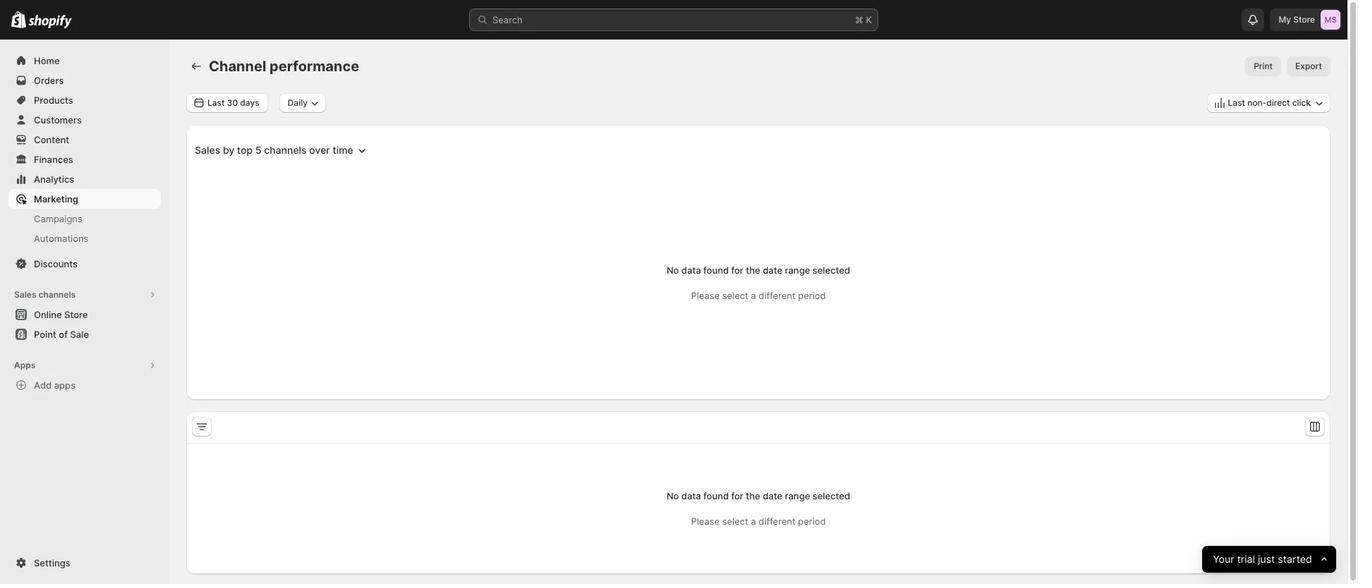 Task type: vqa. For each thing, say whether or not it's contained in the screenshot.
Automations "link"
yes



Task type: describe. For each thing, give the bounding box(es) containing it.
1 no data found for the date range selected from the top
[[667, 265, 850, 276]]

daily button
[[279, 93, 326, 113]]

2 no from the top
[[667, 490, 679, 502]]

1 the from the top
[[746, 265, 761, 276]]

sales channels
[[14, 289, 76, 300]]

search
[[493, 14, 523, 25]]

last non-direct click button
[[1207, 93, 1331, 113]]

30
[[227, 97, 238, 108]]

sale
[[70, 329, 89, 340]]

discounts
[[34, 258, 78, 270]]

products
[[34, 95, 73, 106]]

last for last non-direct click
[[1228, 97, 1246, 108]]

export
[[1296, 61, 1322, 71]]

sales by top 5 channels over time
[[195, 144, 353, 156]]

customers link
[[8, 110, 161, 130]]

home link
[[8, 51, 161, 71]]

channel performance
[[209, 58, 359, 75]]

click
[[1293, 97, 1311, 108]]

analytics link
[[8, 169, 161, 189]]

k
[[866, 14, 872, 25]]

time
[[333, 144, 353, 156]]

by
[[223, 144, 235, 156]]

2 select from the top
[[722, 516, 749, 527]]

2 a from the top
[[751, 516, 756, 527]]

your trial just started
[[1213, 553, 1312, 566]]

trial
[[1237, 553, 1255, 566]]

campaigns
[[34, 213, 82, 224]]

2 please select a different period from the top
[[691, 516, 826, 527]]

performance
[[270, 58, 359, 75]]

last non-direct click
[[1228, 97, 1311, 108]]

1 for from the top
[[731, 265, 744, 276]]

2 for from the top
[[731, 490, 744, 502]]

2 data from the top
[[682, 490, 701, 502]]

your
[[1213, 553, 1235, 566]]

orders
[[34, 75, 64, 86]]

home
[[34, 55, 60, 66]]

add apps button
[[8, 375, 161, 395]]

store for online store
[[64, 309, 88, 320]]

1 no from the top
[[667, 265, 679, 276]]

shopify image
[[11, 11, 26, 28]]

campaigns link
[[8, 209, 161, 229]]

⌘ k
[[855, 14, 872, 25]]

store for my store
[[1294, 14, 1315, 25]]

apps
[[54, 380, 76, 391]]

1 different from the top
[[759, 290, 796, 301]]

1 select from the top
[[722, 290, 749, 301]]

point of sale
[[34, 329, 89, 340]]

online store link
[[8, 305, 161, 325]]

automations link
[[8, 229, 161, 248]]

non-
[[1248, 97, 1267, 108]]

last for last 30 days
[[207, 97, 225, 108]]

settings
[[34, 557, 70, 569]]

channels inside button
[[38, 289, 76, 300]]

1 selected from the top
[[813, 265, 850, 276]]

2 no data found for the date range selected from the top
[[667, 490, 850, 502]]

1 date from the top
[[763, 265, 783, 276]]

point
[[34, 329, 56, 340]]

started
[[1278, 553, 1312, 566]]

discounts link
[[8, 254, 161, 274]]

2 different from the top
[[759, 516, 796, 527]]



Task type: locate. For each thing, give the bounding box(es) containing it.
range
[[785, 265, 810, 276], [785, 490, 810, 502]]

your trial just started button
[[1202, 546, 1337, 573]]

marketing
[[34, 193, 78, 205]]

2 found from the top
[[704, 490, 729, 502]]

0 vertical spatial no
[[667, 265, 679, 276]]

1 data from the top
[[682, 265, 701, 276]]

1 vertical spatial date
[[763, 490, 783, 502]]

2 selected from the top
[[813, 490, 850, 502]]

automations
[[34, 233, 88, 244]]

print
[[1254, 61, 1273, 71]]

1 vertical spatial range
[[785, 490, 810, 502]]

selected
[[813, 265, 850, 276], [813, 490, 850, 502]]

last left non- on the top right of page
[[1228, 97, 1246, 108]]

1 vertical spatial please
[[691, 516, 720, 527]]

customers
[[34, 114, 82, 126]]

sales by top 5 channels over time button
[[186, 139, 377, 162]]

last
[[207, 97, 225, 108], [1228, 97, 1246, 108]]

my store image
[[1321, 10, 1341, 30]]

0 vertical spatial please select a different period
[[691, 290, 826, 301]]

0 horizontal spatial last
[[207, 97, 225, 108]]

sales left by
[[195, 144, 220, 156]]

products link
[[8, 90, 161, 110]]

0 vertical spatial select
[[722, 290, 749, 301]]

0 vertical spatial a
[[751, 290, 756, 301]]

my store
[[1279, 14, 1315, 25]]

please
[[691, 290, 720, 301], [691, 516, 720, 527]]

sales channels button
[[8, 285, 161, 305]]

online
[[34, 309, 62, 320]]

found
[[704, 265, 729, 276], [704, 490, 729, 502]]

period
[[798, 290, 826, 301], [798, 516, 826, 527]]

different
[[759, 290, 796, 301], [759, 516, 796, 527]]

0 vertical spatial channels
[[264, 144, 307, 156]]

1 vertical spatial period
[[798, 516, 826, 527]]

1 please from the top
[[691, 290, 720, 301]]

add
[[34, 380, 52, 391]]

marketing link
[[8, 189, 161, 209]]

1 vertical spatial different
[[759, 516, 796, 527]]

last inside last 30 days 'dropdown button'
[[207, 97, 225, 108]]

2 period from the top
[[798, 516, 826, 527]]

0 vertical spatial date
[[763, 265, 783, 276]]

0 vertical spatial for
[[731, 265, 744, 276]]

content link
[[8, 130, 161, 150]]

store
[[1294, 14, 1315, 25], [64, 309, 88, 320]]

last 30 days
[[207, 97, 259, 108]]

1 found from the top
[[704, 265, 729, 276]]

0 vertical spatial no data found for the date range selected
[[667, 265, 850, 276]]

date
[[763, 265, 783, 276], [763, 490, 783, 502]]

sales up "online"
[[14, 289, 36, 300]]

shopify image
[[28, 15, 72, 29]]

last 30 days button
[[186, 93, 268, 113]]

1 vertical spatial please select a different period
[[691, 516, 826, 527]]

just
[[1258, 553, 1275, 566]]

0 vertical spatial selected
[[813, 265, 850, 276]]

store inside button
[[64, 309, 88, 320]]

2 the from the top
[[746, 490, 761, 502]]

1 vertical spatial a
[[751, 516, 756, 527]]

sales
[[195, 144, 220, 156], [14, 289, 36, 300]]

2 please from the top
[[691, 516, 720, 527]]

2 last from the left
[[1228, 97, 1246, 108]]

1 vertical spatial sales
[[14, 289, 36, 300]]

⌘
[[855, 14, 864, 25]]

channels right 5 at top left
[[264, 144, 307, 156]]

sales for sales channels
[[14, 289, 36, 300]]

0 horizontal spatial store
[[64, 309, 88, 320]]

store right my
[[1294, 14, 1315, 25]]

settings link
[[8, 553, 161, 573]]

for
[[731, 265, 744, 276], [731, 490, 744, 502]]

sales for sales by top 5 channels over time
[[195, 144, 220, 156]]

0 vertical spatial the
[[746, 265, 761, 276]]

analytics
[[34, 174, 74, 185]]

1 vertical spatial no
[[667, 490, 679, 502]]

no data found for the date range selected
[[667, 265, 850, 276], [667, 490, 850, 502]]

please select a different period
[[691, 290, 826, 301], [691, 516, 826, 527]]

days
[[240, 97, 259, 108]]

apps
[[14, 360, 35, 370]]

0 vertical spatial data
[[682, 265, 701, 276]]

point of sale link
[[8, 325, 161, 344]]

2 date from the top
[[763, 490, 783, 502]]

1 range from the top
[[785, 265, 810, 276]]

last inside last non-direct click dropdown button
[[1228, 97, 1246, 108]]

online store button
[[0, 305, 169, 325]]

a
[[751, 290, 756, 301], [751, 516, 756, 527]]

store up sale
[[64, 309, 88, 320]]

sales inside sales channels button
[[14, 289, 36, 300]]

daily
[[288, 97, 308, 108]]

0 vertical spatial sales
[[195, 144, 220, 156]]

1 vertical spatial found
[[704, 490, 729, 502]]

channels
[[264, 144, 307, 156], [38, 289, 76, 300]]

orders link
[[8, 71, 161, 90]]

1 horizontal spatial channels
[[264, 144, 307, 156]]

0 vertical spatial store
[[1294, 14, 1315, 25]]

add apps
[[34, 380, 76, 391]]

no
[[667, 265, 679, 276], [667, 490, 679, 502]]

1 vertical spatial channels
[[38, 289, 76, 300]]

the
[[746, 265, 761, 276], [746, 490, 761, 502]]

1 horizontal spatial last
[[1228, 97, 1246, 108]]

select
[[722, 290, 749, 301], [722, 516, 749, 527]]

0 vertical spatial please
[[691, 290, 720, 301]]

1 vertical spatial select
[[722, 516, 749, 527]]

1 last from the left
[[207, 97, 225, 108]]

0 horizontal spatial sales
[[14, 289, 36, 300]]

of
[[59, 329, 68, 340]]

1 horizontal spatial store
[[1294, 14, 1315, 25]]

my
[[1279, 14, 1291, 25]]

data
[[682, 265, 701, 276], [682, 490, 701, 502]]

channel
[[209, 58, 266, 75]]

channels up online store
[[38, 289, 76, 300]]

0 vertical spatial different
[[759, 290, 796, 301]]

online store
[[34, 309, 88, 320]]

1 vertical spatial selected
[[813, 490, 850, 502]]

1 horizontal spatial sales
[[195, 144, 220, 156]]

content
[[34, 134, 69, 145]]

0 vertical spatial range
[[785, 265, 810, 276]]

1 vertical spatial for
[[731, 490, 744, 502]]

1 vertical spatial data
[[682, 490, 701, 502]]

finances link
[[8, 150, 161, 169]]

1 vertical spatial the
[[746, 490, 761, 502]]

1 vertical spatial no data found for the date range selected
[[667, 490, 850, 502]]

top
[[237, 144, 253, 156]]

1 please select a different period from the top
[[691, 290, 826, 301]]

sales inside sales by top 5 channels over time dropdown button
[[195, 144, 220, 156]]

direct
[[1267, 97, 1290, 108]]

export button
[[1287, 56, 1331, 76]]

over
[[309, 144, 330, 156]]

print button
[[1246, 56, 1282, 76]]

1 a from the top
[[751, 290, 756, 301]]

apps button
[[8, 356, 161, 375]]

point of sale button
[[0, 325, 169, 344]]

5
[[255, 144, 262, 156]]

channels inside dropdown button
[[264, 144, 307, 156]]

last left "30"
[[207, 97, 225, 108]]

0 horizontal spatial channels
[[38, 289, 76, 300]]

1 vertical spatial store
[[64, 309, 88, 320]]

2 range from the top
[[785, 490, 810, 502]]

finances
[[34, 154, 73, 165]]

0 vertical spatial period
[[798, 290, 826, 301]]

1 period from the top
[[798, 290, 826, 301]]

0 vertical spatial found
[[704, 265, 729, 276]]



